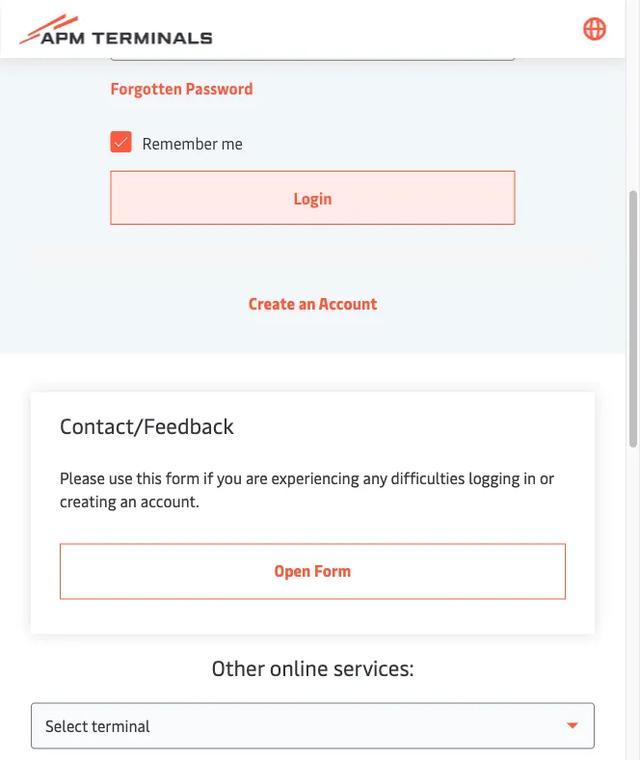 Task type: locate. For each thing, give the bounding box(es) containing it.
account
[[319, 293, 377, 314]]

open form link
[[60, 544, 566, 600]]

other online services:
[[212, 653, 414, 682]]

an
[[299, 293, 316, 314], [120, 491, 137, 512]]

this
[[136, 468, 162, 489]]

logging
[[469, 468, 520, 489]]

experiencing
[[272, 468, 359, 489]]

services:
[[334, 653, 414, 682]]

an right create
[[299, 293, 316, 314]]

1 vertical spatial an
[[120, 491, 137, 512]]

or
[[540, 468, 554, 489]]

use
[[109, 468, 133, 489]]

open
[[274, 560, 311, 581]]

you
[[217, 468, 242, 489]]

0 horizontal spatial an
[[120, 491, 137, 512]]

an down "use"
[[120, 491, 137, 512]]

in
[[524, 468, 536, 489]]

if
[[204, 468, 213, 489]]

1 horizontal spatial an
[[299, 293, 316, 314]]

form
[[314, 560, 352, 581]]

contact/feedback
[[60, 411, 234, 439]]



Task type: vqa. For each thing, say whether or not it's contained in the screenshot.
APM
no



Task type: describe. For each thing, give the bounding box(es) containing it.
please use this form if you are experiencing any difficulties logging in or creating an account.
[[60, 468, 554, 512]]

please
[[60, 468, 105, 489]]

an inside please use this form if you are experiencing any difficulties logging in or creating an account.
[[120, 491, 137, 512]]

other
[[212, 653, 265, 682]]

creating
[[60, 491, 116, 512]]

create
[[249, 293, 295, 314]]

difficulties
[[391, 468, 465, 489]]

create an account link
[[249, 293, 377, 314]]

are
[[246, 468, 268, 489]]

create an account
[[249, 293, 377, 314]]

open form
[[274, 560, 352, 581]]

account.
[[141, 491, 199, 512]]

any
[[363, 468, 387, 489]]

online
[[270, 653, 329, 682]]

0 vertical spatial an
[[299, 293, 316, 314]]

form
[[166, 468, 200, 489]]



